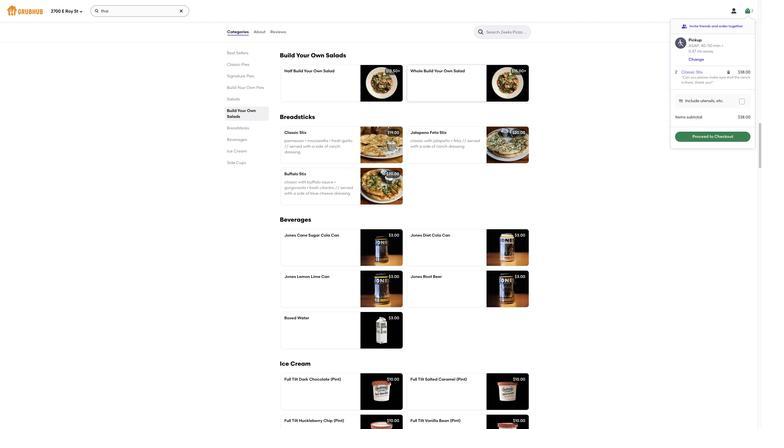 Task type: describe. For each thing, give the bounding box(es) containing it.
" for " can you please make sure that the ranch is there, thank you!
[[682, 76, 683, 79]]

blue
[[310, 191, 319, 196]]

classic for classic with jalapeño  •  feta // served with a side of ranch dressing
[[411, 138, 424, 143]]

water
[[297, 316, 309, 321]]

1 vertical spatial classic stix
[[285, 130, 307, 135]]

1 vertical spatial svg image
[[741, 100, 744, 103]]

friends
[[700, 24, 711, 28]]

items
[[675, 115, 686, 120]]

classic stix link
[[682, 70, 703, 75]]

pickup
[[689, 38, 702, 43]]

classic for classic with buffalo sauce  • gorgonzola  •  fresh cilantro // served with a side of blue cheese dressing
[[285, 180, 297, 185]]

• right the sauce
[[334, 180, 336, 185]]

• inside pickup asap, 40–50 min • 0.47 mi away
[[722, 43, 724, 48]]

cheese
[[320, 191, 333, 196]]

served inside parmesan •  mozzarella • fresh garlic // served with a side of ranch dressing
[[290, 144, 302, 149]]

tilt for salted
[[418, 377, 424, 382]]

signature pies
[[227, 74, 254, 79]]

with down gorgonzola
[[285, 191, 293, 196]]

caramel
[[439, 377, 456, 382]]

tilt for huckleberry
[[292, 419, 298, 424]]

can inside " can you please make sure that the ranch is there, thank you!
[[683, 76, 690, 79]]

2 $38.00 from the top
[[738, 115, 751, 120]]

$20.00 for classic with jalapeño  •  feta // served with a side of ranch dressing
[[513, 130, 526, 135]]

build your own salads tab
[[227, 108, 266, 120]]

lemon
[[297, 275, 310, 279]]

jones root beer
[[411, 275, 442, 279]]

$10.00 for full tilt dark chocolate (pint)
[[387, 377, 399, 382]]

build your own salads inside build your own salads tab
[[227, 108, 256, 119]]

1 horizontal spatial beverages
[[280, 216, 311, 223]]

full tilt salted caramel (pint)
[[411, 377, 467, 382]]

dark
[[299, 377, 308, 382]]

+ for $15.00
[[524, 69, 526, 74]]

boxed
[[285, 316, 297, 321]]

classic for classic pies tab
[[227, 62, 241, 67]]

side cups
[[227, 160, 246, 165]]

classic pies tab
[[227, 62, 266, 68]]

$15.00
[[512, 69, 524, 74]]

lime
[[311, 275, 320, 279]]

half build your own salad
[[285, 69, 335, 74]]

thank
[[695, 80, 705, 84]]

please
[[698, 76, 709, 79]]

pies for classic pies
[[242, 62, 249, 67]]

e
[[62, 9, 64, 14]]

make
[[709, 76, 719, 79]]

breadsticks inside tab
[[227, 126, 249, 131]]

vanilla
[[425, 419, 438, 424]]

dressing inside classic with jalapeño  •  feta // served with a side of ranch dressing
[[449, 144, 465, 149]]

change button
[[689, 57, 704, 62]]

parmesan •  mozzarella • fresh garlic // served with a side of ranch dressing
[[285, 138, 353, 155]]

18th green image
[[361, 4, 403, 40]]

tilt for dark
[[292, 377, 298, 382]]

$12.50
[[386, 69, 398, 74]]

with down jalapeno feta stix
[[424, 138, 433, 143]]

huckleberry
[[299, 419, 323, 424]]

cane
[[297, 233, 308, 238]]

there,
[[685, 80, 694, 84]]

pies inside tab
[[256, 85, 264, 90]]

sellers
[[236, 51, 248, 55]]

svg image inside 2 button
[[745, 8, 751, 14]]

+ for $12.50
[[398, 69, 400, 74]]

of inside classic with jalapeño  •  feta // served with a side of ranch dressing
[[432, 144, 436, 149]]

• inside classic with jalapeño  •  feta // served with a side of ranch dressing
[[451, 138, 453, 143]]

2 button
[[745, 6, 754, 16]]

full for full tilt vanilla bean (pint)
[[411, 419, 417, 424]]

jalapeno feta stix image
[[487, 127, 529, 163]]

subtotal
[[687, 115, 703, 120]]

your right half
[[304, 69, 313, 74]]

your right whole
[[434, 69, 443, 74]]

jones for jones diet cola can
[[411, 233, 422, 238]]

1 horizontal spatial ice
[[280, 360, 289, 367]]

garlic
[[342, 138, 353, 143]]

" can you please make sure that the ranch is there, thank you!
[[682, 76, 751, 84]]

best
[[227, 51, 235, 55]]

• right mozzarella
[[329, 138, 331, 143]]

(pint) for full tilt huckleberry chip (pint)
[[334, 419, 344, 424]]

min
[[714, 43, 721, 48]]

• down 'buffalo'
[[307, 186, 309, 190]]

classic pies
[[227, 62, 249, 67]]

feta
[[454, 138, 461, 143]]

and
[[712, 24, 718, 28]]

• right the parmesan
[[305, 138, 307, 143]]

stix up jalapeño at right
[[440, 130, 447, 135]]

feta
[[430, 130, 439, 135]]

build your own pies tab
[[227, 85, 266, 91]]

you
[[691, 76, 697, 79]]

stix up the parmesan
[[300, 130, 307, 135]]

sure
[[719, 76, 726, 79]]

reviews button
[[270, 22, 286, 42]]

ranch inside classic with jalapeño  •  feta // served with a side of ranch dressing
[[437, 144, 448, 149]]

dressing inside classic with buffalo sauce  • gorgonzola  •  fresh cilantro // served with a side of blue cheese dressing
[[334, 191, 350, 196]]

full for full tilt dark chocolate (pint)
[[285, 377, 291, 382]]

mozzarella
[[308, 138, 328, 143]]

classic stix image
[[361, 127, 403, 163]]

side inside classic with buffalo sauce  • gorgonzola  •  fresh cilantro // served with a side of blue cheese dressing
[[297, 191, 305, 196]]

build inside tab
[[227, 85, 236, 90]]

2700
[[51, 9, 61, 14]]

to
[[710, 134, 714, 139]]

1 vertical spatial ice cream
[[280, 360, 311, 367]]

40–50
[[701, 43, 713, 48]]

can right lime
[[321, 275, 330, 279]]

classic with buffalo sauce  • gorgonzola  •  fresh cilantro // served with a side of blue cheese dressing
[[285, 180, 353, 196]]

your inside build your own pies tab
[[237, 85, 246, 90]]

people icon image
[[682, 24, 687, 29]]

a inside classic with buffalo sauce  • gorgonzola  •  fresh cilantro // served with a side of blue cheese dressing
[[293, 191, 296, 196]]

pickup icon image
[[675, 37, 687, 49]]

ice inside "tab"
[[227, 149, 233, 154]]

side
[[227, 160, 235, 165]]

$3.00 for sugar
[[389, 233, 399, 238]]

classic with jalapeño  •  feta // served with a side of ranch dressing
[[411, 138, 480, 149]]

can right diet
[[442, 233, 450, 238]]

0 vertical spatial salads
[[326, 52, 346, 59]]

etc.
[[717, 98, 724, 103]]

invite
[[690, 24, 699, 28]]

jones root beer image
[[487, 271, 529, 308]]

svg image inside "main navigation" navigation
[[79, 10, 83, 13]]

cilantro
[[320, 186, 334, 190]]

include
[[686, 98, 700, 103]]

proceed to checkout button
[[675, 132, 751, 142]]

about button
[[253, 22, 266, 42]]

stix right buffalo
[[299, 172, 306, 177]]

ranch inside parmesan •  mozzarella • fresh garlic // served with a side of ranch dressing
[[329, 144, 340, 149]]

mi
[[698, 49, 702, 54]]

salads tab
[[227, 96, 266, 102]]

order
[[719, 24, 728, 28]]

can right sugar
[[331, 233, 339, 238]]

change
[[689, 57, 704, 62]]

jones for jones cane sugar cola can
[[285, 233, 296, 238]]

full tilt huckleberry chip (pint)
[[285, 419, 344, 424]]

(pint) for full tilt salted caramel (pint)
[[457, 377, 467, 382]]

jones cane sugar cola can image
[[361, 230, 403, 266]]

jones for jones lemon lime can
[[285, 275, 296, 279]]

buffalo stix
[[285, 172, 306, 177]]

full tilt dark chocolate (pint) image
[[361, 374, 403, 410]]

build inside tab
[[227, 108, 237, 113]]

half
[[285, 69, 293, 74]]

1 vertical spatial 2
[[675, 70, 678, 75]]

$10.00 for full tilt huckleberry chip (pint)
[[387, 419, 399, 424]]

sugar
[[309, 233, 320, 238]]

full tilt vanilla bean (pint) image
[[487, 415, 529, 429]]

items subtotal
[[675, 115, 703, 120]]



Task type: locate. For each thing, give the bounding box(es) containing it.
1 horizontal spatial classic
[[285, 130, 299, 135]]

classic up you
[[682, 70, 695, 75]]

classic inside classic with jalapeño  •  feta // served with a side of ranch dressing
[[411, 138, 424, 143]]

1 cola from the left
[[321, 233, 330, 238]]

1 vertical spatial cream
[[291, 360, 311, 367]]

$10.00 for full tilt salted caramel (pint)
[[513, 377, 526, 382]]

build right half
[[294, 69, 303, 74]]

your down signature pies
[[237, 85, 246, 90]]

tilt left salted
[[418, 377, 424, 382]]

1 horizontal spatial classic stix
[[682, 70, 703, 75]]

jones left diet
[[411, 233, 422, 238]]

1 horizontal spatial dressing
[[334, 191, 350, 196]]

0 horizontal spatial ice
[[227, 149, 233, 154]]

1 horizontal spatial "
[[712, 80, 714, 84]]

stix inside tooltip
[[696, 70, 703, 75]]

pies up salads tab
[[256, 85, 264, 90]]

$20.00 for classic with buffalo sauce  • gorgonzola  •  fresh cilantro // served with a side of blue cheese dressing
[[387, 172, 399, 177]]

2 vertical spatial salads
[[227, 114, 240, 119]]

dressing inside parmesan •  mozzarella • fresh garlic // served with a side of ranch dressing
[[285, 150, 301, 155]]

svg image
[[731, 8, 738, 14], [745, 8, 751, 14], [95, 9, 99, 13], [179, 9, 184, 13], [727, 70, 731, 75], [679, 99, 683, 103]]

0 horizontal spatial "
[[682, 76, 683, 79]]

0 horizontal spatial served
[[290, 144, 302, 149]]

beverages inside tab
[[227, 137, 247, 142]]

classic up the parmesan
[[285, 130, 299, 135]]

+
[[398, 69, 400, 74], [524, 69, 526, 74]]

a inside parmesan •  mozzarella • fresh garlic // served with a side of ranch dressing
[[312, 144, 315, 149]]

cola right diet
[[432, 233, 441, 238]]

1 horizontal spatial of
[[324, 144, 328, 149]]

svg image right st
[[79, 10, 83, 13]]

// inside classic with jalapeño  •  feta // served with a side of ranch dressing
[[462, 138, 467, 143]]

your
[[296, 52, 310, 59], [304, 69, 313, 74], [434, 69, 443, 74], [237, 85, 246, 90], [238, 108, 246, 113]]

fresh inside classic with buffalo sauce  • gorgonzola  •  fresh cilantro // served with a side of blue cheese dressing
[[310, 186, 319, 190]]

ranch
[[741, 76, 751, 79], [329, 144, 340, 149], [437, 144, 448, 149]]

0 horizontal spatial 2
[[675, 70, 678, 75]]

svg image right etc. on the right of page
[[741, 100, 744, 103]]

1 horizontal spatial fresh
[[332, 138, 341, 143]]

search icon image
[[478, 29, 484, 35]]

1 horizontal spatial ranch
[[437, 144, 448, 149]]

chip
[[324, 419, 333, 424]]

$3.00 for beer
[[515, 275, 526, 279]]

full for full tilt huckleberry chip (pint)
[[285, 419, 291, 424]]

(pint) right chip
[[334, 419, 344, 424]]

2 horizontal spatial side
[[423, 144, 431, 149]]

cups
[[236, 160, 246, 165]]

side down mozzarella
[[316, 144, 323, 149]]

2 horizontal spatial ranch
[[741, 76, 751, 79]]

full left vanilla
[[411, 419, 417, 424]]

half build your own salad image
[[361, 65, 403, 102]]

(pint) for full tilt vanilla bean (pint)
[[450, 419, 461, 424]]

1 horizontal spatial 2
[[751, 8, 754, 13]]

1 vertical spatial $38.00
[[738, 115, 751, 120]]

of down mozzarella
[[324, 144, 328, 149]]

pickup asap, 40–50 min • 0.47 mi away
[[689, 38, 724, 54]]

0 vertical spatial svg image
[[79, 10, 83, 13]]

• left feta
[[451, 138, 453, 143]]

1 vertical spatial $20.00
[[387, 172, 399, 177]]

of inside parmesan •  mozzarella • fresh garlic // served with a side of ranch dressing
[[324, 144, 328, 149]]

whole build your own salad
[[411, 69, 465, 74]]

a inside classic with jalapeño  •  feta // served with a side of ranch dressing
[[420, 144, 422, 149]]

build your own salads up half build your own salad
[[280, 52, 346, 59]]

cream inside ice cream "tab"
[[234, 149, 247, 154]]

a down gorgonzola
[[293, 191, 296, 196]]

0 vertical spatial ice cream
[[227, 149, 247, 154]]

invite friends and order together
[[690, 24, 743, 28]]

1 horizontal spatial breadsticks
[[280, 114, 315, 121]]

1 horizontal spatial classic
[[411, 138, 424, 143]]

jones left lemon at the bottom left
[[285, 275, 296, 279]]

1 $38.00 from the top
[[738, 70, 751, 75]]

" down make
[[712, 80, 714, 84]]

" up is
[[682, 76, 683, 79]]

2 horizontal spatial of
[[432, 144, 436, 149]]

1 horizontal spatial //
[[335, 186, 340, 190]]

$19.00
[[388, 130, 399, 135]]

dressing
[[449, 144, 465, 149], [285, 150, 301, 155], [334, 191, 350, 196]]

$38.00
[[738, 70, 751, 75], [738, 115, 751, 120]]

jones lemon lime can
[[285, 275, 330, 279]]

(pint) right bean
[[450, 419, 461, 424]]

cola
[[321, 233, 330, 238], [432, 233, 441, 238]]

1 vertical spatial breadsticks
[[227, 126, 249, 131]]

0 horizontal spatial //
[[285, 144, 289, 149]]

jalapeño
[[433, 138, 450, 143]]

full tilt vanilla bean (pint)
[[411, 419, 461, 424]]

dressing right cheese
[[334, 191, 350, 196]]

beverages down the breadsticks tab
[[227, 137, 247, 142]]

classic stix up you
[[682, 70, 703, 75]]

0 horizontal spatial ice cream
[[227, 149, 247, 154]]

classic inside classic with buffalo sauce  • gorgonzola  •  fresh cilantro // served with a side of blue cheese dressing
[[285, 180, 297, 185]]

reviews
[[270, 30, 286, 34]]

classic stix inside tooltip
[[682, 70, 703, 75]]

1 vertical spatial served
[[290, 144, 302, 149]]

salad for half build your own salad
[[323, 69, 335, 74]]

fresh
[[332, 138, 341, 143], [310, 186, 319, 190]]

classic stix
[[682, 70, 703, 75], [285, 130, 307, 135]]

jalapeno
[[411, 130, 429, 135]]

// inside parmesan •  mozzarella • fresh garlic // served with a side of ranch dressing
[[285, 144, 289, 149]]

a down mozzarella
[[312, 144, 315, 149]]

0 horizontal spatial cream
[[234, 149, 247, 154]]

Search for food, convenience, alcohol... search field
[[91, 5, 189, 17]]

1 horizontal spatial served
[[340, 186, 353, 190]]

jalapeno feta stix
[[411, 130, 447, 135]]

1 vertical spatial //
[[285, 144, 289, 149]]

buffalo stix image
[[361, 168, 403, 205]]

classic up gorgonzola
[[285, 180, 297, 185]]

boxed water
[[285, 316, 309, 321]]

svg image
[[79, 10, 83, 13], [741, 100, 744, 103]]

served inside classic with buffalo sauce  • gorgonzola  •  fresh cilantro // served with a side of blue cheese dressing
[[340, 186, 353, 190]]

classic inside tooltip
[[682, 70, 695, 75]]

ice cream inside "tab"
[[227, 149, 247, 154]]

ice cream up side cups
[[227, 149, 247, 154]]

root
[[423, 275, 432, 279]]

0 vertical spatial cream
[[234, 149, 247, 154]]

proceed
[[693, 134, 709, 139]]

0 horizontal spatial build your own salads
[[227, 108, 256, 119]]

own
[[311, 52, 325, 59], [314, 69, 322, 74], [444, 69, 453, 74], [247, 85, 256, 90], [247, 108, 256, 113]]

(pint) right caramel
[[457, 377, 467, 382]]

full left salted
[[411, 377, 417, 382]]

Search Zeeks Pizza Capitol Hill search field
[[486, 30, 529, 35]]

side inside parmesan •  mozzarella • fresh garlic // served with a side of ranch dressing
[[316, 144, 323, 149]]

2 horizontal spatial served
[[467, 138, 480, 143]]

cream up "cups"
[[234, 149, 247, 154]]

classic
[[227, 62, 241, 67], [682, 70, 695, 75], [285, 130, 299, 135]]

0 vertical spatial $20.00
[[513, 130, 526, 135]]

2 horizontal spatial dressing
[[449, 144, 465, 149]]

fresh down 'buffalo'
[[310, 186, 319, 190]]

0 horizontal spatial dressing
[[285, 150, 301, 155]]

ice cream tab
[[227, 148, 266, 154]]

1 vertical spatial fresh
[[310, 186, 319, 190]]

asap,
[[689, 43, 700, 48]]

0 vertical spatial $38.00
[[738, 70, 751, 75]]

full left huckleberry
[[285, 419, 291, 424]]

with
[[424, 138, 433, 143], [303, 144, 311, 149], [411, 144, 419, 149], [298, 180, 306, 185], [285, 191, 293, 196]]

1 vertical spatial beverages
[[280, 216, 311, 223]]

beverages tab
[[227, 137, 266, 143]]

build down salads tab
[[227, 108, 237, 113]]

0 vertical spatial classic
[[411, 138, 424, 143]]

build right whole
[[424, 69, 434, 74]]

utensils,
[[701, 98, 716, 103]]

• right the min
[[722, 43, 724, 48]]

jones
[[285, 233, 296, 238], [411, 233, 422, 238], [285, 275, 296, 279], [411, 275, 422, 279]]

full tilt huckleberry chip (pint) image
[[361, 415, 403, 429]]

1 horizontal spatial +
[[524, 69, 526, 74]]

served
[[467, 138, 480, 143], [290, 144, 302, 149], [340, 186, 353, 190]]

of inside classic with buffalo sauce  • gorgonzola  •  fresh cilantro // served with a side of blue cheese dressing
[[306, 191, 309, 196]]

with up gorgonzola
[[298, 180, 306, 185]]

0 vertical spatial //
[[462, 138, 467, 143]]

whole build your own salad image
[[487, 65, 529, 102]]

2 cola from the left
[[432, 233, 441, 238]]

full for full tilt salted caramel (pint)
[[411, 377, 417, 382]]

with down mozzarella
[[303, 144, 311, 149]]

0 vertical spatial fresh
[[332, 138, 341, 143]]

0 horizontal spatial classic
[[227, 62, 241, 67]]

your up half build your own salad
[[296, 52, 310, 59]]

jones diet cola can image
[[487, 230, 529, 266]]

0 vertical spatial served
[[467, 138, 480, 143]]

1 salad from the left
[[323, 69, 335, 74]]

classic down jalapeno
[[411, 138, 424, 143]]

2 vertical spatial classic
[[285, 130, 299, 135]]

that
[[727, 76, 734, 79]]

0 horizontal spatial cola
[[321, 233, 330, 238]]

away
[[703, 49, 714, 54]]

cola right sugar
[[321, 233, 330, 238]]

// right feta
[[462, 138, 467, 143]]

$3.00 for cola
[[515, 233, 526, 238]]

tooltip
[[671, 16, 755, 149]]

1 vertical spatial build your own salads
[[227, 108, 256, 119]]

build up half
[[280, 52, 295, 59]]

include utensils, etc.
[[686, 98, 724, 103]]

together
[[729, 24, 743, 28]]

build
[[280, 52, 295, 59], [294, 69, 303, 74], [424, 69, 434, 74], [227, 85, 236, 90], [227, 108, 237, 113]]

signature
[[227, 74, 246, 79]]

2 inside button
[[751, 8, 754, 13]]

1 horizontal spatial $20.00
[[513, 130, 526, 135]]

0 vertical spatial build your own salads
[[280, 52, 346, 59]]

2 vertical spatial dressing
[[334, 191, 350, 196]]

1 horizontal spatial ice cream
[[280, 360, 311, 367]]

jones diet cola can
[[411, 233, 450, 238]]

0 vertical spatial beverages
[[227, 137, 247, 142]]

pies down best sellers tab at the top left of the page
[[242, 62, 249, 67]]

1 + from the left
[[398, 69, 400, 74]]

salad for whole build your own salad
[[454, 69, 465, 74]]

fresh inside parmesan •  mozzarella • fresh garlic // served with a side of ranch dressing
[[332, 138, 341, 143]]

a
[[312, 144, 315, 149], [420, 144, 422, 149], [293, 191, 296, 196]]

categories button
[[227, 22, 249, 42]]

best sellers
[[227, 51, 248, 55]]

side down gorgonzola
[[297, 191, 305, 196]]

invite friends and order together button
[[682, 21, 743, 32]]

0 horizontal spatial +
[[398, 69, 400, 74]]

" inside " can you please make sure that the ranch is there, thank you!
[[682, 76, 683, 79]]

1 vertical spatial ice
[[280, 360, 289, 367]]

// inside classic with buffalo sauce  • gorgonzola  •  fresh cilantro // served with a side of blue cheese dressing
[[335, 186, 340, 190]]

$10.00
[[387, 377, 399, 382], [513, 377, 526, 382], [387, 419, 399, 424], [513, 419, 526, 424]]

signature pies tab
[[227, 73, 266, 79]]

served right cilantro at top
[[340, 186, 353, 190]]

0 vertical spatial "
[[682, 76, 683, 79]]

2
[[751, 8, 754, 13], [675, 70, 678, 75]]

tilt left huckleberry
[[292, 419, 298, 424]]

0 vertical spatial 2
[[751, 8, 754, 13]]

jones left root
[[411, 275, 422, 279]]

served inside classic with jalapeño  •  feta // served with a side of ranch dressing
[[467, 138, 480, 143]]

roy
[[65, 9, 73, 14]]

ranch inside " can you please make sure that the ranch is there, thank you!
[[741, 76, 751, 79]]

1 horizontal spatial cream
[[291, 360, 311, 367]]

salad
[[323, 69, 335, 74], [454, 69, 465, 74]]

1 horizontal spatial salad
[[454, 69, 465, 74]]

your down salads tab
[[238, 108, 246, 113]]

0 horizontal spatial a
[[293, 191, 296, 196]]

1 horizontal spatial side
[[316, 144, 323, 149]]

2 vertical spatial //
[[335, 186, 340, 190]]

2 horizontal spatial //
[[462, 138, 467, 143]]

0 vertical spatial classic stix
[[682, 70, 703, 75]]

proceed to checkout
[[693, 134, 734, 139]]

of left blue at the left top of page
[[306, 191, 309, 196]]

2 + from the left
[[524, 69, 526, 74]]

build down the signature
[[227, 85, 236, 90]]

$10.00 for full tilt vanilla bean (pint)
[[513, 419, 526, 424]]

jones for jones root beer
[[411, 275, 422, 279]]

0 horizontal spatial breadsticks
[[227, 126, 249, 131]]

pies for signature pies
[[247, 74, 254, 79]]

served right feta
[[467, 138, 480, 143]]

classic for classic stix link on the right
[[682, 70, 695, 75]]

tilt for vanilla
[[418, 419, 424, 424]]

fresh left garlic
[[332, 138, 341, 143]]

own inside the build your own salads
[[247, 108, 256, 113]]

tilt left vanilla
[[418, 419, 424, 424]]

2 salad from the left
[[454, 69, 465, 74]]

the
[[735, 76, 740, 79]]

stix up please
[[696, 70, 703, 75]]

beer
[[433, 275, 442, 279]]

0.47
[[689, 49, 697, 54]]

build your own salads
[[280, 52, 346, 59], [227, 108, 256, 119]]

1 vertical spatial dressing
[[285, 150, 301, 155]]

classic
[[411, 138, 424, 143], [285, 180, 297, 185]]

breadsticks tab
[[227, 125, 266, 131]]

(pint) right chocolate
[[331, 377, 341, 382]]

full tilt salted caramel (pint) image
[[487, 374, 529, 410]]

breadsticks up the parmesan
[[280, 114, 315, 121]]

diet
[[423, 233, 431, 238]]

0 horizontal spatial classic stix
[[285, 130, 307, 135]]

salted
[[425, 377, 438, 382]]

2 horizontal spatial a
[[420, 144, 422, 149]]

1 vertical spatial classic
[[682, 70, 695, 75]]

parmesan
[[285, 138, 304, 143]]

with inside parmesan •  mozzarella • fresh garlic // served with a side of ranch dressing
[[303, 144, 311, 149]]

pies down classic pies tab
[[247, 74, 254, 79]]

beverages up cane
[[280, 216, 311, 223]]

side down jalapeno feta stix
[[423, 144, 431, 149]]

jones lemon lime can image
[[361, 271, 403, 308]]

boxed water image
[[361, 312, 403, 349]]

you!
[[705, 80, 712, 84]]

whole
[[411, 69, 423, 74]]

classic stix up the parmesan
[[285, 130, 307, 135]]

side inside classic with jalapeño  •  feta // served with a side of ranch dressing
[[423, 144, 431, 149]]

tilt left the dark on the left of the page
[[292, 377, 298, 382]]

0 vertical spatial breadsticks
[[280, 114, 315, 121]]

0 horizontal spatial $20.00
[[387, 172, 399, 177]]

0 horizontal spatial fresh
[[310, 186, 319, 190]]

jones left cane
[[285, 233, 296, 238]]

of
[[324, 144, 328, 149], [432, 144, 436, 149], [306, 191, 309, 196]]

about
[[254, 30, 266, 34]]

$12.50 +
[[386, 69, 400, 74]]

ice cream up the dark on the left of the page
[[280, 360, 311, 367]]

0 vertical spatial ice
[[227, 149, 233, 154]]

0 horizontal spatial of
[[306, 191, 309, 196]]

2700 e roy st
[[51, 9, 78, 14]]

a down jalapeno
[[420, 144, 422, 149]]

build your own salads down salads tab
[[227, 108, 256, 119]]

classic up the signature
[[227, 62, 241, 67]]

1 vertical spatial salads
[[227, 97, 240, 102]]

full
[[285, 377, 291, 382], [411, 377, 417, 382], [285, 419, 291, 424], [411, 419, 417, 424]]

dressing down the parmesan
[[285, 150, 301, 155]]

of down jalapeño at right
[[432, 144, 436, 149]]

2 vertical spatial served
[[340, 186, 353, 190]]

1 horizontal spatial a
[[312, 144, 315, 149]]

0 vertical spatial dressing
[[449, 144, 465, 149]]

0 horizontal spatial ranch
[[329, 144, 340, 149]]

breadsticks up beverages tab
[[227, 126, 249, 131]]

side cups tab
[[227, 160, 266, 166]]

checkout
[[715, 134, 734, 139]]

1 horizontal spatial svg image
[[741, 100, 744, 103]]

(pint) for full tilt dark chocolate (pint)
[[331, 377, 341, 382]]

0 horizontal spatial salad
[[323, 69, 335, 74]]

2 vertical spatial pies
[[256, 85, 264, 90]]

0 horizontal spatial classic
[[285, 180, 297, 185]]

pies
[[242, 62, 249, 67], [247, 74, 254, 79], [256, 85, 264, 90]]

tooltip containing pickup
[[671, 16, 755, 149]]

1 vertical spatial classic
[[285, 180, 297, 185]]

// right cilantro at top
[[335, 186, 340, 190]]

best sellers tab
[[227, 50, 266, 56]]

$15.00 +
[[512, 69, 526, 74]]

dressing down feta
[[449, 144, 465, 149]]

classic inside tab
[[227, 62, 241, 67]]

st
[[74, 9, 78, 14]]

full left the dark on the left of the page
[[285, 377, 291, 382]]

0 horizontal spatial side
[[297, 191, 305, 196]]

1 horizontal spatial build your own salads
[[280, 52, 346, 59]]

0 horizontal spatial beverages
[[227, 137, 247, 142]]

0 vertical spatial classic
[[227, 62, 241, 67]]

can up there,
[[683, 76, 690, 79]]

cream up the dark on the left of the page
[[291, 360, 311, 367]]

with down jalapeno
[[411, 144, 419, 149]]

" for "
[[712, 80, 714, 84]]

your inside build your own salads tab
[[238, 108, 246, 113]]

2 horizontal spatial classic
[[682, 70, 695, 75]]

0 horizontal spatial svg image
[[79, 10, 83, 13]]

is
[[682, 80, 684, 84]]

1 horizontal spatial cola
[[432, 233, 441, 238]]

beverages
[[227, 137, 247, 142], [280, 216, 311, 223]]

$3.00 for lime
[[389, 275, 399, 279]]

jones cane sugar cola can
[[285, 233, 339, 238]]

1 vertical spatial "
[[712, 80, 714, 84]]

served down the parmesan
[[290, 144, 302, 149]]

buffalo
[[285, 172, 298, 177]]

main navigation navigation
[[0, 0, 758, 22]]

// down the parmesan
[[285, 144, 289, 149]]

own inside tab
[[247, 85, 256, 90]]

buffalo
[[307, 180, 321, 185]]



Task type: vqa. For each thing, say whether or not it's contained in the screenshot.
THE FULL corresponding to Full Tilt Vanilla Bean (Pint)
yes



